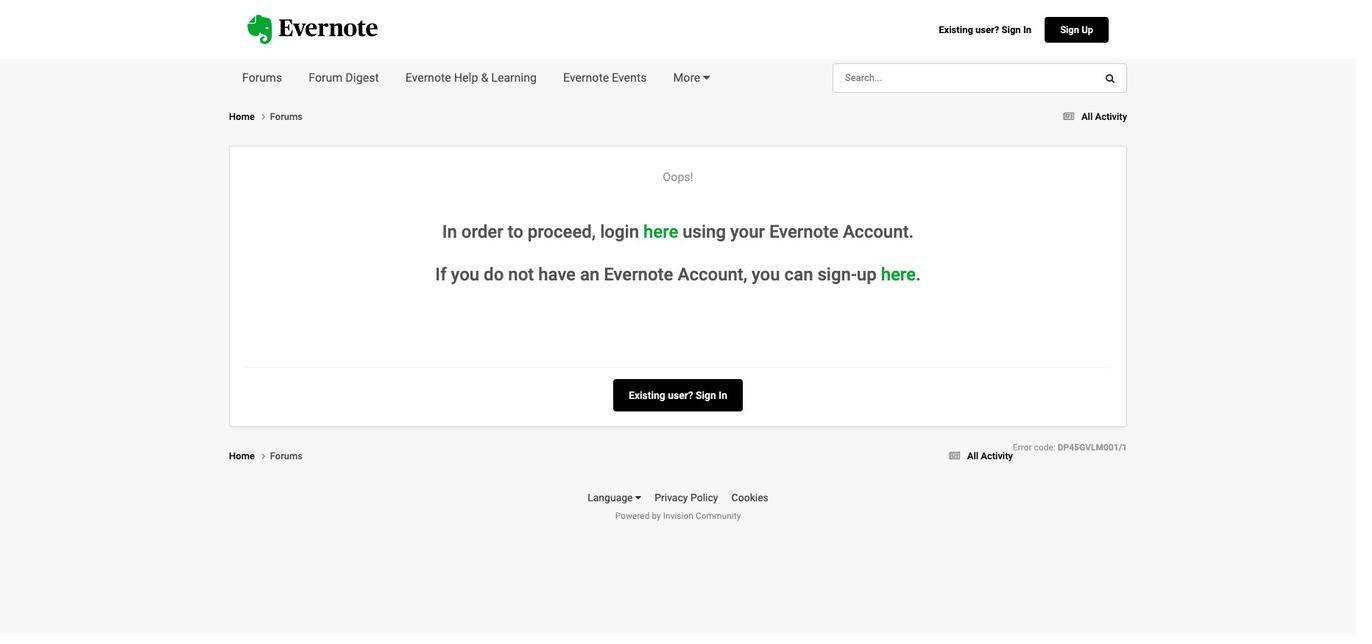 Task type: describe. For each thing, give the bounding box(es) containing it.
newspaper o image for all activity link associated with angle right icon
[[949, 451, 960, 461]]

cookies link
[[732, 492, 769, 504]]

learning
[[491, 71, 537, 85]]

do
[[484, 264, 504, 285]]

an
[[580, 264, 600, 285]]

language
[[588, 492, 635, 504]]

all activity for angle right icon
[[967, 451, 1013, 462]]

1 vertical spatial in
[[442, 222, 457, 242]]

cookies
[[732, 492, 769, 504]]

by
[[652, 511, 661, 522]]

caret down image for language
[[635, 493, 641, 503]]

existing user? sign in for the left "existing user? sign in" link
[[629, 390, 727, 401]]

sign up link
[[1045, 17, 1109, 42]]

angle right image
[[262, 112, 265, 121]]

proceed,
[[528, 222, 596, 242]]

sign for the left "existing user? sign in" link
[[696, 390, 716, 401]]

oops!
[[663, 170, 693, 184]]

search image
[[1106, 73, 1115, 83]]

events
[[612, 71, 647, 85]]

error
[[1013, 443, 1032, 453]]

forum
[[309, 71, 343, 85]]

existing user? sign in for "existing user? sign in" link to the top
[[939, 25, 1032, 36]]

existing for the left "existing user? sign in" link
[[629, 390, 665, 401]]

policy
[[691, 492, 718, 504]]

Search search field
[[834, 64, 1039, 92]]

0 vertical spatial existing user? sign in link
[[939, 25, 1032, 36]]

all for all activity link associated with angle right icon
[[967, 451, 979, 462]]

error code: dp45gvlm001/1
[[1013, 443, 1127, 453]]

sign up
[[1060, 24, 1093, 35]]

more
[[673, 71, 700, 85]]

help
[[454, 71, 478, 85]]

if you do not have an evernote account, you can sign-up here .
[[435, 264, 921, 285]]

powered by invision community
[[615, 511, 741, 522]]

more link
[[660, 59, 723, 97]]

in for the left "existing user? sign in" link
[[719, 390, 727, 401]]

here link for in order to proceed, login
[[644, 222, 678, 242]]

home link for all activity link associated with angle right icon
[[229, 449, 270, 464]]

1 you from the left
[[451, 264, 479, 285]]

account.
[[843, 222, 914, 242]]

angle right image
[[262, 451, 265, 461]]

all activity link for angle right icon
[[944, 451, 1013, 462]]

all for all activity link corresponding to angle right image
[[1082, 111, 1093, 122]]

code:
[[1034, 443, 1056, 453]]

all activity link for angle right image
[[1059, 111, 1127, 122]]

digest
[[346, 71, 379, 85]]

&
[[481, 71, 488, 85]]

here link for if you do not have an evernote account, you can sign-up
[[881, 264, 916, 285]]

home for angle right image
[[229, 111, 257, 122]]

evernote up can
[[769, 222, 839, 242]]

evernote events
[[563, 71, 647, 85]]

order
[[462, 222, 503, 242]]



Task type: vqa. For each thing, say whether or not it's contained in the screenshot.
leftmost Are
no



Task type: locate. For each thing, give the bounding box(es) containing it.
home left angle right icon
[[229, 451, 257, 462]]

2 you from the left
[[752, 264, 780, 285]]

2 vertical spatial forums link
[[270, 451, 303, 462]]

up
[[857, 264, 877, 285]]

1 vertical spatial here link
[[881, 264, 916, 285]]

caret down image inside more link
[[703, 71, 710, 83]]

existing
[[939, 25, 973, 36], [629, 390, 665, 401]]

1 horizontal spatial existing user? sign in
[[939, 25, 1032, 36]]

existing user? sign in
[[939, 25, 1032, 36], [629, 390, 727, 401]]

1 horizontal spatial all activity link
[[1059, 111, 1127, 122]]

0 vertical spatial existing
[[939, 25, 973, 36]]

evernote help & learning
[[405, 71, 537, 85]]

forums up angle right image
[[242, 71, 282, 85]]

powered
[[615, 511, 650, 522]]

1 vertical spatial all activity
[[967, 451, 1013, 462]]

forums link right angle right image
[[270, 111, 303, 122]]

activity for angle right image
[[1095, 111, 1127, 122]]

0 horizontal spatial existing user? sign in link
[[613, 379, 743, 412]]

0 vertical spatial here link
[[644, 222, 678, 242]]

1 vertical spatial home link
[[229, 449, 270, 464]]

account,
[[678, 264, 747, 285]]

1 vertical spatial all
[[967, 451, 979, 462]]

your
[[730, 222, 765, 242]]

privacy policy link
[[655, 492, 718, 504]]

language link
[[588, 492, 641, 504]]

powered by invision community link
[[615, 511, 741, 522]]

1 vertical spatial caret down image
[[635, 493, 641, 503]]

here right login
[[644, 222, 678, 242]]

2 vertical spatial forums
[[270, 451, 303, 462]]

evernote user forum image
[[247, 15, 377, 44]]

activity for angle right icon
[[981, 451, 1013, 462]]

you
[[451, 264, 479, 285], [752, 264, 780, 285]]

forums link for home link associated with all activity link associated with angle right icon
[[270, 451, 303, 462]]

user? for the left "existing user? sign in" link
[[668, 390, 693, 401]]

0 horizontal spatial all
[[967, 451, 979, 462]]

2 horizontal spatial sign
[[1060, 24, 1079, 35]]

not
[[508, 264, 534, 285]]

1 vertical spatial home
[[229, 451, 257, 462]]

in for "existing user? sign in" link to the top
[[1023, 25, 1032, 36]]

0 vertical spatial in
[[1023, 25, 1032, 36]]

all activity left code:
[[967, 451, 1013, 462]]

1 horizontal spatial you
[[752, 264, 780, 285]]

forums
[[242, 71, 282, 85], [270, 111, 303, 122], [270, 451, 303, 462]]

1 vertical spatial newspaper o image
[[949, 451, 960, 461]]

have
[[538, 264, 576, 285]]

all activity link down the search icon
[[1059, 111, 1127, 122]]

1 horizontal spatial here link
[[881, 264, 916, 285]]

1 horizontal spatial existing user? sign in link
[[939, 25, 1032, 36]]

all
[[1082, 111, 1093, 122], [967, 451, 979, 462]]

using
[[683, 222, 726, 242]]

1 horizontal spatial sign
[[1002, 25, 1021, 36]]

you right if
[[451, 264, 479, 285]]

0 vertical spatial home
[[229, 111, 257, 122]]

0 horizontal spatial all activity
[[967, 451, 1013, 462]]

up
[[1082, 24, 1093, 35]]

sign for "existing user? sign in" link to the top
[[1002, 25, 1021, 36]]

community
[[696, 511, 741, 522]]

1 horizontal spatial activity
[[1095, 111, 1127, 122]]

privacy
[[655, 492, 688, 504]]

sign
[[1060, 24, 1079, 35], [1002, 25, 1021, 36], [696, 390, 716, 401]]

1 horizontal spatial all activity
[[1082, 111, 1127, 122]]

dp45gvlm001/1
[[1058, 443, 1127, 453]]

0 horizontal spatial existing user? sign in
[[629, 390, 727, 401]]

evernote down login
[[604, 264, 673, 285]]

forums link
[[229, 59, 296, 97], [270, 111, 303, 122], [270, 451, 303, 462]]

caret down image
[[703, 71, 710, 83], [635, 493, 641, 503]]

if
[[435, 264, 447, 285]]

caret down image inside language link
[[635, 493, 641, 503]]

0 horizontal spatial caret down image
[[635, 493, 641, 503]]

1 vertical spatial existing user? sign in link
[[613, 379, 743, 412]]

2 horizontal spatial in
[[1023, 25, 1032, 36]]

all activity link left code:
[[944, 451, 1013, 462]]

0 horizontal spatial you
[[451, 264, 479, 285]]

0 horizontal spatial user?
[[668, 390, 693, 401]]

can
[[785, 264, 813, 285]]

0 vertical spatial all activity
[[1082, 111, 1127, 122]]

0 vertical spatial activity
[[1095, 111, 1127, 122]]

0 horizontal spatial all activity link
[[944, 451, 1013, 462]]

0 vertical spatial forums link
[[229, 59, 296, 97]]

1 home link from the top
[[229, 110, 270, 124]]

evernote left help
[[405, 71, 451, 85]]

2 vertical spatial in
[[719, 390, 727, 401]]

1 vertical spatial forums link
[[270, 111, 303, 122]]

existing for "existing user? sign in" link to the top
[[939, 25, 973, 36]]

home link for all activity link corresponding to angle right image
[[229, 110, 270, 124]]

home
[[229, 111, 257, 122], [229, 451, 257, 462]]

in
[[1023, 25, 1032, 36], [442, 222, 457, 242], [719, 390, 727, 401]]

1 horizontal spatial all
[[1082, 111, 1093, 122]]

0 vertical spatial forums
[[242, 71, 282, 85]]

1 vertical spatial existing
[[629, 390, 665, 401]]

forum digest link
[[296, 59, 392, 97]]

0 vertical spatial caret down image
[[703, 71, 710, 83]]

0 vertical spatial all activity link
[[1059, 111, 1127, 122]]

0 horizontal spatial newspaper o image
[[949, 451, 960, 461]]

1 vertical spatial existing user? sign in
[[629, 390, 727, 401]]

2 home from the top
[[229, 451, 257, 462]]

activity down the search icon
[[1095, 111, 1127, 122]]

1 horizontal spatial here
[[881, 264, 916, 285]]

all activity
[[1082, 111, 1127, 122], [967, 451, 1013, 462]]

0 horizontal spatial in
[[442, 222, 457, 242]]

forum digest
[[309, 71, 379, 85]]

1 horizontal spatial user?
[[976, 25, 999, 36]]

user? for "existing user? sign in" link to the top
[[976, 25, 999, 36]]

0 vertical spatial existing user? sign in
[[939, 25, 1032, 36]]

caret down image right more
[[703, 71, 710, 83]]

activity left code:
[[981, 451, 1013, 462]]

to
[[508, 222, 523, 242]]

1 vertical spatial activity
[[981, 451, 1013, 462]]

1 vertical spatial user?
[[668, 390, 693, 401]]

0 vertical spatial here
[[644, 222, 678, 242]]

0 horizontal spatial here
[[644, 222, 678, 242]]

here link right up
[[881, 264, 916, 285]]

here
[[644, 222, 678, 242], [881, 264, 916, 285]]

0 horizontal spatial sign
[[696, 390, 716, 401]]

1 vertical spatial all activity link
[[944, 451, 1013, 462]]

1 vertical spatial here
[[881, 264, 916, 285]]

caret down image for more
[[703, 71, 710, 83]]

.
[[916, 264, 921, 285]]

0 horizontal spatial existing
[[629, 390, 665, 401]]

forums link right angle right icon
[[270, 451, 303, 462]]

newspaper o image
[[1064, 112, 1075, 121], [949, 451, 960, 461]]

1 horizontal spatial in
[[719, 390, 727, 401]]

0 horizontal spatial here link
[[644, 222, 678, 242]]

user?
[[976, 25, 999, 36], [668, 390, 693, 401]]

you left can
[[752, 264, 780, 285]]

2 home link from the top
[[229, 449, 270, 464]]

1 horizontal spatial caret down image
[[703, 71, 710, 83]]

forums right angle right icon
[[270, 451, 303, 462]]

forums for angle right image
[[270, 111, 303, 122]]

sign-
[[818, 264, 857, 285]]

evernote left events
[[563, 71, 609, 85]]

home for angle right icon
[[229, 451, 257, 462]]

1 vertical spatial forums
[[270, 111, 303, 122]]

home left angle right image
[[229, 111, 257, 122]]

0 vertical spatial newspaper o image
[[1064, 112, 1075, 121]]

all activity down the search icon
[[1082, 111, 1127, 122]]

forums for angle right icon
[[270, 451, 303, 462]]

0 vertical spatial all
[[1082, 111, 1093, 122]]

1 home from the top
[[229, 111, 257, 122]]

0 vertical spatial home link
[[229, 110, 270, 124]]

existing user? sign in link
[[939, 25, 1032, 36], [613, 379, 743, 412]]

1 horizontal spatial existing
[[939, 25, 973, 36]]

0 horizontal spatial activity
[[981, 451, 1013, 462]]

activity
[[1095, 111, 1127, 122], [981, 451, 1013, 462]]

privacy policy
[[655, 492, 718, 504]]

evernote events link
[[550, 59, 660, 97]]

forums link for home link for all activity link corresponding to angle right image
[[270, 111, 303, 122]]

here link
[[644, 222, 678, 242], [881, 264, 916, 285]]

login
[[600, 222, 639, 242]]

all activity for angle right image
[[1082, 111, 1127, 122]]

forums right angle right image
[[270, 111, 303, 122]]

invision
[[663, 511, 694, 522]]

caret down image up powered
[[635, 493, 641, 503]]

here right up
[[881, 264, 916, 285]]

evernote
[[405, 71, 451, 85], [563, 71, 609, 85], [769, 222, 839, 242], [604, 264, 673, 285]]

newspaper o image for all activity link corresponding to angle right image
[[1064, 112, 1075, 121]]

evernote help & learning link
[[392, 59, 550, 97]]

1 horizontal spatial newspaper o image
[[1064, 112, 1075, 121]]

all activity link
[[1059, 111, 1127, 122], [944, 451, 1013, 462]]

home link
[[229, 110, 270, 124], [229, 449, 270, 464]]

in order to proceed, login here using your evernote account.
[[442, 222, 914, 242]]

forums link up angle right image
[[229, 59, 296, 97]]

0 vertical spatial user?
[[976, 25, 999, 36]]

here link right login
[[644, 222, 678, 242]]



